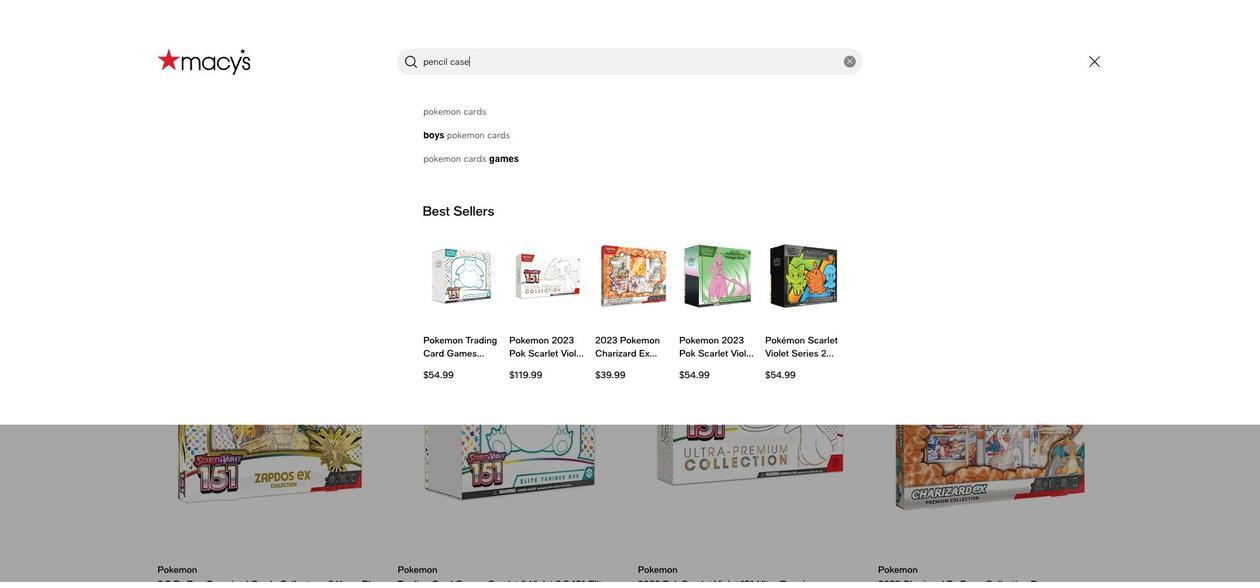 Task type: locate. For each thing, give the bounding box(es) containing it.
2023 pok scarlet violet 151 ultra premium collection group
[[638, 283, 862, 583]]

3.5 ex box oversized cards-collectors, 6 years plus group
[[158, 283, 382, 583]]

search large image
[[403, 54, 419, 70]]



Task type: describe. For each thing, give the bounding box(es) containing it.
trading card games scarlet & violet 3.5 151 elite trainer box group
[[398, 283, 622, 583]]

2023 charizard ex prem collection box group
[[878, 283, 1103, 583]]

Search text field
[[397, 49, 863, 75]]

click to clear this textbox image
[[844, 56, 856, 68]]



Task type: vqa. For each thing, say whether or not it's contained in the screenshot.
Shopping bag has 0 items image
no



